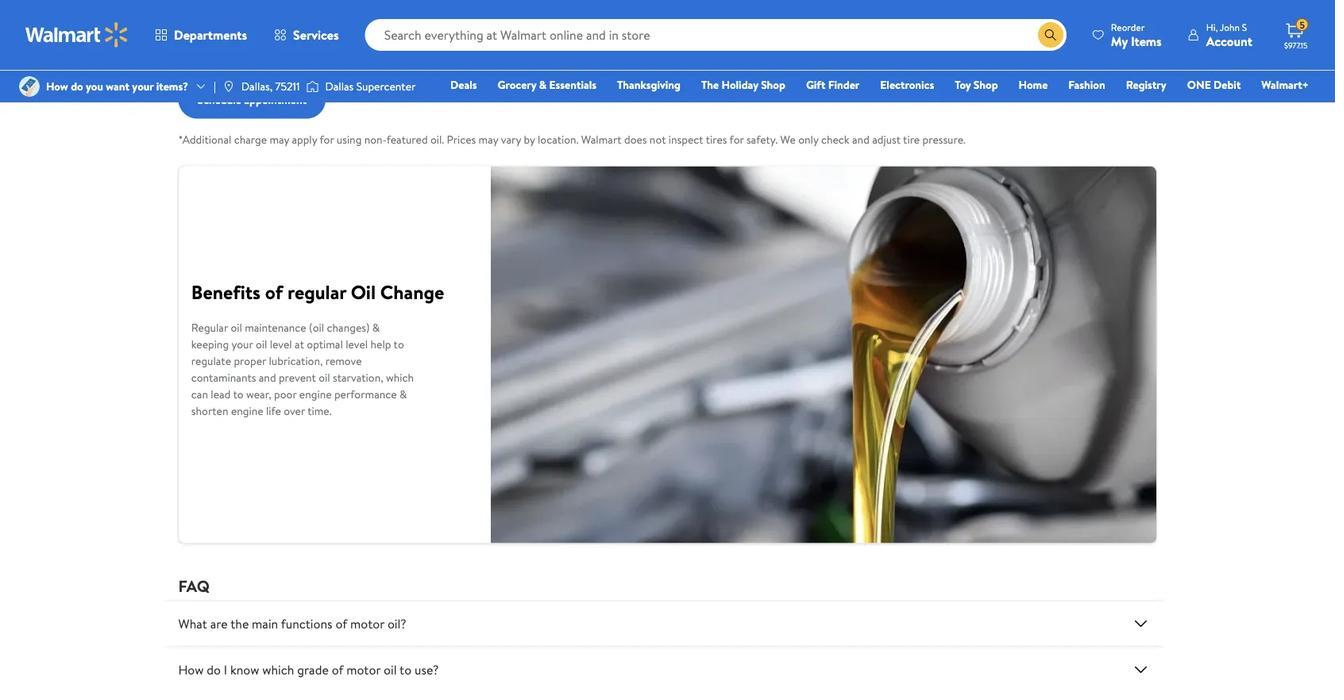 Task type: locate. For each thing, give the bounding box(es) containing it.
to right help
[[394, 336, 404, 352]]

do for i
[[207, 661, 221, 679]]

gift
[[806, 77, 826, 93]]

how
[[46, 79, 68, 94], [178, 661, 204, 679]]

and
[[853, 131, 870, 147], [259, 370, 276, 385]]

engine down wear,
[[231, 403, 263, 419]]

how left you
[[46, 79, 68, 94]]

2 level from the left
[[346, 336, 368, 352]]

one debit
[[1188, 77, 1241, 93]]

oil
[[351, 279, 376, 306]]

to right lead
[[233, 387, 244, 402]]

1 vertical spatial your
[[232, 336, 253, 352]]

1 horizontal spatial your
[[232, 336, 253, 352]]

0 horizontal spatial may
[[270, 131, 289, 147]]

thanksgiving link
[[610, 76, 688, 93]]

0 horizontal spatial how
[[46, 79, 68, 94]]

registry
[[1126, 77, 1167, 93]]

home link
[[1012, 76, 1055, 93]]

what
[[178, 615, 207, 633]]

benefits
[[191, 279, 261, 306]]

may left 'vary'
[[479, 131, 498, 147]]

&
[[539, 77, 547, 93], [372, 320, 380, 335], [400, 387, 407, 402]]

of up maintenance
[[265, 279, 283, 306]]

walmart
[[581, 131, 622, 147]]

supercenter
[[356, 79, 416, 94]]

1 horizontal spatial which
[[386, 370, 414, 385]]

shop right toy
[[974, 77, 998, 93]]

0 vertical spatial do
[[71, 79, 83, 94]]

change
[[380, 279, 444, 306]]

safety.
[[747, 131, 778, 147]]

& right "grocery"
[[539, 77, 547, 93]]

gift finder link
[[799, 76, 867, 93]]

at
[[295, 336, 304, 352]]

(oil
[[309, 320, 324, 335]]

the holiday shop
[[702, 77, 786, 93]]

0 horizontal spatial level
[[270, 336, 292, 352]]

1 horizontal spatial for
[[730, 131, 744, 147]]

2 may from the left
[[479, 131, 498, 147]]

1 vertical spatial motor
[[347, 661, 381, 679]]

regular
[[288, 279, 346, 306]]

1 horizontal spatial &
[[400, 387, 407, 402]]

1 vertical spatial to
[[233, 387, 244, 402]]

oil up 'proper'
[[256, 336, 267, 352]]

prices
[[447, 131, 476, 147]]

0 horizontal spatial which
[[262, 661, 294, 679]]

toy
[[955, 77, 971, 93]]

engine up time.
[[299, 387, 332, 402]]

adjust
[[873, 131, 901, 147]]

thanksgiving
[[617, 77, 681, 93]]

1 vertical spatial do
[[207, 661, 221, 679]]

1 horizontal spatial how
[[178, 661, 204, 679]]

apply
[[292, 131, 317, 147]]

of right grade
[[332, 661, 344, 679]]

0 vertical spatial engine
[[299, 387, 332, 402]]

oil right regular in the top left of the page
[[231, 320, 242, 335]]

level down maintenance
[[270, 336, 292, 352]]

i
[[224, 661, 227, 679]]

what are the main functions of motor oil?
[[178, 615, 407, 633]]

dallas supercenter
[[325, 79, 416, 94]]

 image for how do you want your items?
[[19, 76, 40, 97]]

 image left you
[[19, 76, 40, 97]]

0 horizontal spatial shop
[[761, 77, 786, 93]]

1 horizontal spatial  image
[[222, 80, 235, 93]]

only
[[799, 131, 819, 147]]

home
[[1019, 77, 1048, 93]]

your up 'proper'
[[232, 336, 253, 352]]

1 vertical spatial how
[[178, 661, 204, 679]]

grocery & essentials link
[[491, 76, 604, 93]]

what are the main functions of motor oil? image
[[1132, 615, 1151, 634]]

level
[[270, 336, 292, 352], [346, 336, 368, 352]]

0 vertical spatial how
[[46, 79, 68, 94]]

john
[[1220, 20, 1240, 34]]

your right want
[[132, 79, 154, 94]]

0 vertical spatial &
[[539, 77, 547, 93]]

0 horizontal spatial for
[[320, 131, 334, 147]]

level down changes)
[[346, 336, 368, 352]]

1 horizontal spatial shop
[[974, 77, 998, 93]]

and up wear,
[[259, 370, 276, 385]]

search icon image
[[1045, 29, 1057, 41]]

motor right grade
[[347, 661, 381, 679]]

how left i
[[178, 661, 204, 679]]

electronics
[[881, 77, 935, 93]]

services
[[293, 26, 339, 44]]

0 horizontal spatial  image
[[19, 76, 40, 97]]

are
[[210, 615, 228, 633]]

1 vertical spatial &
[[372, 320, 380, 335]]

 image for dallas, 75211
[[222, 80, 235, 93]]

0 horizontal spatial your
[[132, 79, 154, 94]]

tires
[[706, 131, 727, 147]]

over
[[284, 403, 305, 419]]

for right apply
[[320, 131, 334, 147]]

deals
[[451, 77, 477, 93]]

which right know
[[262, 661, 294, 679]]

1 vertical spatial engine
[[231, 403, 263, 419]]

0 horizontal spatial do
[[71, 79, 83, 94]]

|
[[214, 79, 216, 94]]

1 vertical spatial and
[[259, 370, 276, 385]]

debit
[[1214, 77, 1241, 93]]

& up help
[[372, 320, 380, 335]]

*additional charge may apply for using non-featured oil. prices may vary by location. walmart does not inspect tires for safety. we only check and adjust tire pressure.
[[178, 131, 966, 147]]

2 vertical spatial of
[[332, 661, 344, 679]]

do for you
[[71, 79, 83, 94]]

1 horizontal spatial engine
[[299, 387, 332, 402]]

pressure.
[[923, 131, 966, 147]]

5
[[1300, 18, 1305, 32]]

2 vertical spatial &
[[400, 387, 407, 402]]

schedule
[[197, 92, 242, 107]]

one debit link
[[1180, 76, 1249, 93]]

0 horizontal spatial and
[[259, 370, 276, 385]]

may
[[270, 131, 289, 147], [479, 131, 498, 147]]

*additional
[[178, 131, 231, 147]]

oil left use?
[[384, 661, 397, 679]]

 image right |
[[222, 80, 235, 93]]

how for how do you want your items?
[[46, 79, 68, 94]]

vary
[[501, 131, 521, 147]]

do left i
[[207, 661, 221, 679]]

for
[[320, 131, 334, 147], [730, 131, 744, 147]]

maintenance
[[245, 320, 306, 335]]

1 vertical spatial which
[[262, 661, 294, 679]]

do left you
[[71, 79, 83, 94]]

and right check
[[853, 131, 870, 147]]

main
[[252, 615, 278, 633]]

shop
[[761, 77, 786, 93], [974, 77, 998, 93]]

how do i know which grade of motor oil to use? image
[[1132, 661, 1151, 680]]

0 vertical spatial and
[[853, 131, 870, 147]]

not
[[650, 131, 666, 147]]

check
[[822, 131, 850, 147]]

wash
[[266, 24, 293, 42]]

0 horizontal spatial &
[[372, 320, 380, 335]]

charge
[[234, 131, 267, 147]]

for right tires
[[730, 131, 744, 147]]

using
[[337, 131, 362, 147]]

exterior
[[296, 24, 340, 42]]

1 horizontal spatial do
[[207, 661, 221, 679]]

does
[[624, 131, 647, 147]]

featured
[[387, 131, 428, 147]]

1 horizontal spatial level
[[346, 336, 368, 352]]

grocery & essentials
[[498, 77, 597, 93]]

your
[[132, 79, 154, 94], [232, 336, 253, 352]]

1 horizontal spatial may
[[479, 131, 498, 147]]

& right performance
[[400, 387, 407, 402]]

items
[[1131, 32, 1162, 50]]

0 horizontal spatial engine
[[231, 403, 263, 419]]

shop right 'holiday'
[[761, 77, 786, 93]]

 image
[[306, 79, 319, 95]]

prevent
[[279, 370, 316, 385]]

2 vertical spatial to
[[400, 661, 412, 679]]

oil
[[231, 320, 242, 335], [256, 336, 267, 352], [319, 370, 330, 385], [384, 661, 397, 679]]

0 vertical spatial which
[[386, 370, 414, 385]]

which up performance
[[386, 370, 414, 385]]

lubrication,
[[269, 353, 323, 369]]

may left apply
[[270, 131, 289, 147]]

benefits of regular oil change
[[191, 279, 444, 306]]

schedule appointment
[[197, 92, 307, 107]]

to
[[394, 336, 404, 352], [233, 387, 244, 402], [400, 661, 412, 679]]

2 horizontal spatial &
[[539, 77, 547, 93]]

 image
[[19, 76, 40, 97], [222, 80, 235, 93]]

1 for from the left
[[320, 131, 334, 147]]

dallas
[[325, 79, 354, 94]]

of right functions on the bottom left of page
[[336, 615, 347, 633]]

to left use?
[[400, 661, 412, 679]]

motor left oil?
[[350, 615, 385, 633]]

1 vertical spatial of
[[336, 615, 347, 633]]

location.
[[538, 131, 579, 147]]



Task type: vqa. For each thing, say whether or not it's contained in the screenshot.
potatoes
no



Task type: describe. For each thing, give the bounding box(es) containing it.
hi,
[[1207, 20, 1218, 34]]

1 shop from the left
[[761, 77, 786, 93]]

wear,
[[246, 387, 272, 402]]

contaminants
[[191, 370, 256, 385]]

items?
[[156, 79, 188, 94]]

gift finder
[[806, 77, 860, 93]]

departments
[[174, 26, 247, 44]]

time.
[[308, 403, 332, 419]]

$977.15
[[1285, 40, 1308, 50]]

walmart+
[[1262, 77, 1309, 93]]

account
[[1207, 32, 1253, 50]]

oil?
[[388, 615, 407, 633]]

1 level from the left
[[270, 336, 292, 352]]

remove
[[326, 353, 362, 369]]

reorder
[[1111, 20, 1145, 34]]

oil.
[[431, 131, 444, 147]]

0 vertical spatial of
[[265, 279, 283, 306]]

walmart image
[[25, 22, 129, 48]]

toy shop link
[[948, 76, 1006, 93]]

life
[[266, 403, 281, 419]]

regular oil maintenance (oil changes) & keeping your oil level at optimal level help to regulate proper lubrication, remove contaminants and prevent oil starvation, which can lead to wear, poor engine performance & shorten engine life over time.
[[191, 320, 414, 419]]

how do you want your items?
[[46, 79, 188, 94]]

keeping
[[191, 336, 229, 352]]

holiday
[[722, 77, 759, 93]]

regular oil changes and keeping your oil level at optimal level help to regulate proper lubrication, remove contaminants and prevent oil starvation. image
[[491, 166, 1157, 544]]

you
[[86, 79, 103, 94]]

know
[[230, 661, 259, 679]]

1 horizontal spatial and
[[853, 131, 870, 147]]

dallas, 75211
[[241, 79, 300, 94]]

essentials
[[549, 77, 597, 93]]

oil down remove at the left of page
[[319, 370, 330, 385]]

and inside regular oil maintenance (oil changes) & keeping your oil level at optimal level help to regulate proper lubrication, remove contaminants and prevent oil starvation, which can lead to wear, poor engine performance & shorten engine life over time.
[[259, 370, 276, 385]]

windshield wash exterior
[[204, 24, 340, 42]]

the
[[702, 77, 719, 93]]

optimal
[[307, 336, 343, 352]]

reorder my items
[[1111, 20, 1162, 50]]

changes)
[[327, 320, 370, 335]]

0 vertical spatial to
[[394, 336, 404, 352]]

use?
[[415, 661, 439, 679]]

shorten
[[191, 403, 228, 419]]

registry link
[[1119, 76, 1174, 93]]

2 shop from the left
[[974, 77, 998, 93]]

functions
[[281, 615, 333, 633]]

by
[[524, 131, 535, 147]]

windshield
[[204, 24, 263, 42]]

proper
[[234, 353, 266, 369]]

faq
[[178, 576, 210, 598]]

want
[[106, 79, 130, 94]]

Walmart Site-Wide search field
[[365, 19, 1067, 51]]

grade
[[297, 661, 329, 679]]

regulate
[[191, 353, 231, 369]]

the holiday shop link
[[694, 76, 793, 93]]

departments button
[[141, 16, 261, 54]]

hi, john s account
[[1207, 20, 1253, 50]]

schedule appointment link
[[178, 81, 326, 119]]

help
[[371, 336, 391, 352]]

appointment
[[244, 92, 307, 107]]

1 may from the left
[[270, 131, 289, 147]]

0 vertical spatial your
[[132, 79, 154, 94]]

your inside regular oil maintenance (oil changes) & keeping your oil level at optimal level help to regulate proper lubrication, remove contaminants and prevent oil starvation, which can lead to wear, poor engine performance & shorten engine life over time.
[[232, 336, 253, 352]]

regular
[[191, 320, 228, 335]]

how for how do i know which grade of motor oil to use?
[[178, 661, 204, 679]]

electronics link
[[873, 76, 942, 93]]

s
[[1242, 20, 1248, 34]]

walmart+ link
[[1255, 76, 1317, 93]]

2 for from the left
[[730, 131, 744, 147]]

toy shop
[[955, 77, 998, 93]]

my
[[1111, 32, 1128, 50]]

poor
[[274, 387, 297, 402]]

finder
[[828, 77, 860, 93]]

the
[[231, 615, 249, 633]]

inspect
[[669, 131, 704, 147]]

starvation,
[[333, 370, 383, 385]]

0 vertical spatial motor
[[350, 615, 385, 633]]

which inside regular oil maintenance (oil changes) & keeping your oil level at optimal level help to regulate proper lubrication, remove contaminants and prevent oil starvation, which can lead to wear, poor engine performance & shorten engine life over time.
[[386, 370, 414, 385]]

we
[[781, 131, 796, 147]]

services button
[[261, 16, 352, 54]]

tire
[[904, 131, 920, 147]]

can
[[191, 387, 208, 402]]

Search search field
[[365, 19, 1067, 51]]



